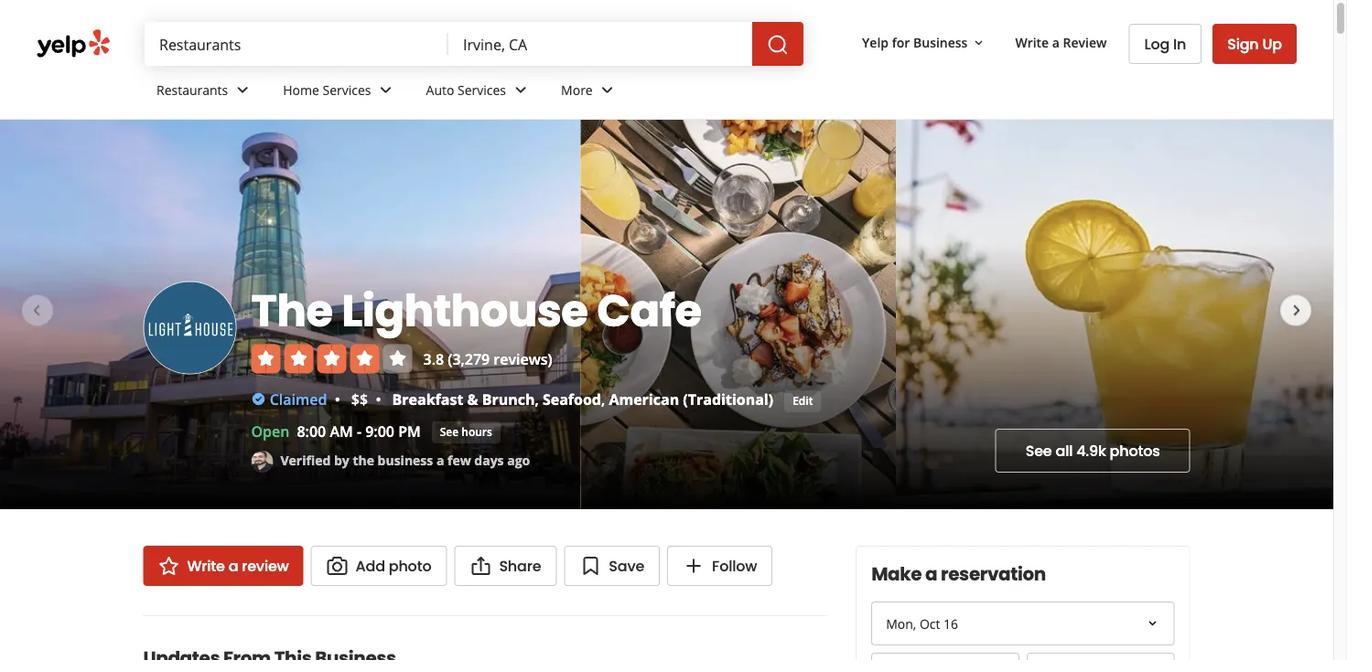 Task type: describe. For each thing, give the bounding box(es) containing it.
claimed
[[270, 390, 327, 409]]

24 chevron down v2 image for auto services
[[510, 79, 532, 101]]

16 claim filled v2 image
[[251, 392, 266, 407]]

make
[[871, 562, 922, 588]]

business categories element
[[142, 66, 1297, 119]]

see hours link
[[432, 422, 501, 444]]

business
[[913, 33, 968, 51]]

a for write a review
[[1052, 33, 1060, 51]]

cafe
[[597, 281, 702, 342]]

a left "few" at the bottom
[[437, 452, 444, 469]]

business
[[378, 452, 433, 469]]

a for make a reservation
[[925, 562, 937, 588]]

auto services
[[426, 81, 506, 98]]

photo of the lighthouse cafe - newport beach, ca, us. happy hour view. image
[[896, 120, 1347, 510]]

pm
[[398, 422, 421, 442]]

see all 4.9k photos
[[1026, 441, 1160, 462]]

the
[[353, 452, 374, 469]]

american
[[609, 390, 679, 409]]

write a review link
[[1008, 26, 1114, 59]]

edit button
[[785, 391, 821, 413]]

see all 4.9k photos link
[[996, 429, 1190, 473]]

log
[[1145, 34, 1170, 54]]

restaurants link
[[142, 66, 268, 119]]

open 8:00 am - 9:00 pm
[[251, 422, 421, 442]]

add photo link
[[311, 546, 447, 587]]

1 , from the left
[[535, 390, 539, 409]]

lighthouse
[[342, 281, 588, 342]]

photo of the lighthouse cafe - newport beach, ca, us. our beautiful restaurant. image
[[0, 120, 581, 510]]

24 chevron down v2 image for more
[[596, 79, 618, 101]]

make a reservation
[[871, 562, 1046, 588]]

share button
[[454, 546, 557, 587]]

open
[[251, 422, 290, 442]]

$$
[[351, 390, 368, 409]]

verified
[[281, 452, 331, 469]]

none field near
[[463, 34, 738, 54]]

search image
[[767, 34, 789, 56]]

photo of the lighthouse cafe - newport beach, ca, us. just a few of our delicious brunch options! image
[[581, 120, 896, 510]]

write a review
[[187, 556, 289, 577]]

share
[[499, 556, 541, 577]]

none field find
[[159, 34, 434, 54]]

24 save outline v2 image
[[580, 556, 602, 578]]

16 chevron down v2 image
[[972, 36, 986, 50]]

for
[[892, 33, 910, 51]]

(3,279
[[448, 349, 490, 369]]

2 , from the left
[[601, 390, 605, 409]]

24 camera v2 image
[[326, 556, 348, 578]]

yelp for business button
[[855, 26, 993, 59]]

reservation
[[941, 562, 1046, 588]]

3.8 (3,279 reviews)
[[423, 349, 553, 369]]

in
[[1173, 34, 1186, 54]]

breakfast & brunch link
[[392, 390, 535, 409]]

services for auto services
[[458, 81, 506, 98]]

auto
[[426, 81, 454, 98]]

days
[[474, 452, 504, 469]]

auto services link
[[411, 66, 546, 119]]

24 star v2 image
[[158, 556, 180, 578]]

more link
[[546, 66, 633, 119]]

ago
[[507, 452, 530, 469]]

9:00
[[365, 422, 394, 442]]

breakfast
[[392, 390, 463, 409]]

see hours
[[440, 425, 492, 440]]

previous image
[[26, 300, 48, 322]]

4.9k
[[1077, 441, 1106, 462]]

write a review
[[1015, 33, 1107, 51]]

(traditional)
[[683, 390, 774, 409]]

american (traditional) link
[[609, 390, 774, 409]]



Task type: locate. For each thing, give the bounding box(es) containing it.
am
[[330, 422, 353, 442]]

2 services from the left
[[458, 81, 506, 98]]

2 24 chevron down v2 image from the left
[[510, 79, 532, 101]]

home services
[[283, 81, 371, 98]]

Find text field
[[159, 34, 434, 54]]

, left seafood link
[[535, 390, 539, 409]]

a
[[1052, 33, 1060, 51], [437, 452, 444, 469], [228, 556, 238, 577], [925, 562, 937, 588]]

3 24 chevron down v2 image from the left
[[596, 79, 618, 101]]

see for see hours
[[440, 425, 459, 440]]

None search field
[[145, 22, 807, 66]]

review
[[1063, 33, 1107, 51]]

24 add v2 image
[[683, 556, 705, 578]]

see left hours
[[440, 425, 459, 440]]

,
[[535, 390, 539, 409], [601, 390, 605, 409]]

1 horizontal spatial 24 chevron down v2 image
[[510, 79, 532, 101]]

1 vertical spatial write
[[187, 556, 225, 577]]

write a review link
[[143, 546, 303, 587]]

24 chevron down v2 image
[[232, 79, 254, 101], [510, 79, 532, 101], [596, 79, 618, 101]]

Select a date text field
[[871, 602, 1175, 646]]

reviews)
[[494, 349, 553, 369]]

a for write a review
[[228, 556, 238, 577]]

more
[[561, 81, 593, 98]]

see for see all 4.9k photos
[[1026, 441, 1052, 462]]

Near text field
[[463, 34, 738, 54]]

24 chevron down v2 image inside restaurants link
[[232, 79, 254, 101]]

save
[[609, 556, 644, 577]]

, left american
[[601, 390, 605, 409]]

review
[[242, 556, 289, 577]]

0 horizontal spatial ,
[[535, 390, 539, 409]]

24 chevron down v2 image inside the auto services link
[[510, 79, 532, 101]]

write left the review
[[1015, 33, 1049, 51]]

the
[[251, 281, 333, 342]]

0 horizontal spatial services
[[323, 81, 371, 98]]

add photo
[[356, 556, 431, 577]]

add
[[356, 556, 385, 577]]

few
[[448, 452, 471, 469]]

1 services from the left
[[323, 81, 371, 98]]

0 vertical spatial write
[[1015, 33, 1049, 51]]

24 share v2 image
[[470, 556, 492, 578]]

1 horizontal spatial ,
[[601, 390, 605, 409]]

24 chevron down v2 image
[[375, 79, 397, 101]]

restaurants
[[157, 81, 228, 98]]

0 horizontal spatial 24 chevron down v2 image
[[232, 79, 254, 101]]

photos
[[1110, 441, 1160, 462]]

services
[[323, 81, 371, 98], [458, 81, 506, 98]]

see left all
[[1026, 441, 1052, 462]]

a right make
[[925, 562, 937, 588]]

write right 24 star v2 image on the bottom of the page
[[187, 556, 225, 577]]

verified by the business a few days ago
[[281, 452, 530, 469]]

yelp for business
[[862, 33, 968, 51]]

photo
[[389, 556, 431, 577]]

1 24 chevron down v2 image from the left
[[232, 79, 254, 101]]

yelp
[[862, 33, 889, 51]]

up
[[1263, 33, 1282, 54]]

log in
[[1145, 34, 1186, 54]]

breakfast & brunch , seafood , american (traditional)
[[392, 390, 774, 409]]

a left review
[[228, 556, 238, 577]]

0 vertical spatial see
[[440, 425, 459, 440]]

3.8
[[423, 349, 444, 369]]

0 horizontal spatial write
[[187, 556, 225, 577]]

-
[[357, 422, 362, 442]]

sign up link
[[1213, 24, 1297, 64]]

24 chevron down v2 image right auto services
[[510, 79, 532, 101]]

&
[[467, 390, 478, 409]]

home
[[283, 81, 319, 98]]

24 chevron down v2 image right more
[[596, 79, 618, 101]]

write for write a review
[[187, 556, 225, 577]]

1 horizontal spatial write
[[1015, 33, 1049, 51]]

follow button
[[667, 546, 773, 587]]

2 horizontal spatial 24 chevron down v2 image
[[596, 79, 618, 101]]

follow
[[712, 556, 757, 577]]

sign
[[1228, 33, 1259, 54]]

(3,279 reviews) link
[[448, 349, 553, 369]]

by
[[334, 452, 349, 469]]

seafood
[[543, 390, 601, 409]]

the lighthouse cafe
[[251, 281, 702, 342]]

write for write a review
[[1015, 33, 1049, 51]]

0 horizontal spatial see
[[440, 425, 459, 440]]

a left the review
[[1052, 33, 1060, 51]]

24 chevron down v2 image inside more link
[[596, 79, 618, 101]]

seafood link
[[543, 390, 601, 409]]

brunch
[[482, 390, 535, 409]]

None field
[[159, 34, 434, 54], [463, 34, 738, 54], [873, 655, 1018, 661], [873, 655, 1018, 661]]

see
[[440, 425, 459, 440], [1026, 441, 1052, 462]]

1 horizontal spatial services
[[458, 81, 506, 98]]

log in link
[[1129, 24, 1202, 64]]

all
[[1056, 441, 1073, 462]]

3.8 star rating image
[[251, 345, 412, 374]]

24 chevron down v2 image right the restaurants
[[232, 79, 254, 101]]

home services link
[[268, 66, 411, 119]]

24 chevron down v2 image for restaurants
[[232, 79, 254, 101]]

8:00
[[297, 422, 326, 442]]

write
[[1015, 33, 1049, 51], [187, 556, 225, 577]]

services right auto
[[458, 81, 506, 98]]

hours
[[462, 425, 492, 440]]

edit
[[793, 394, 813, 409]]

services left 24 chevron down v2 icon
[[323, 81, 371, 98]]

sign up
[[1228, 33, 1282, 54]]

1 vertical spatial see
[[1026, 441, 1052, 462]]

save button
[[564, 546, 660, 587]]

services for home services
[[323, 81, 371, 98]]

next image
[[1286, 300, 1308, 322]]

1 horizontal spatial see
[[1026, 441, 1052, 462]]



Task type: vqa. For each thing, say whether or not it's contained in the screenshot.
American
yes



